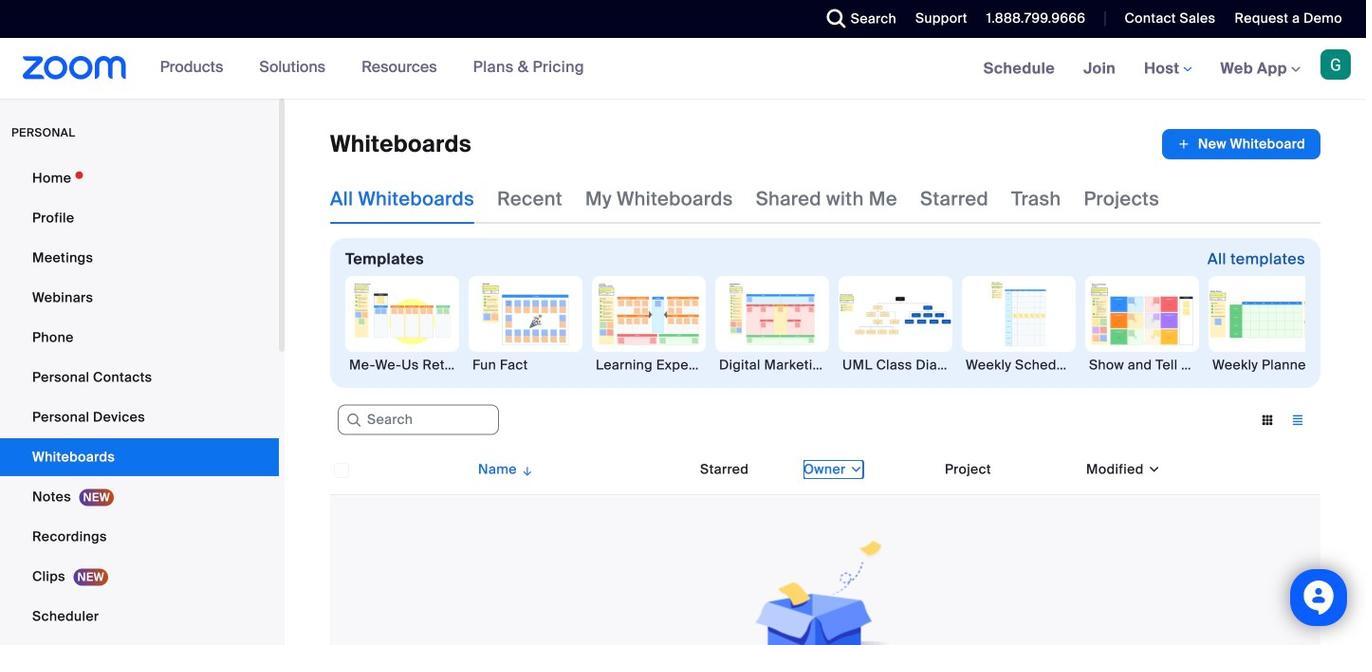 Task type: describe. For each thing, give the bounding box(es) containing it.
uml class diagram element
[[839, 356, 953, 375]]

list mode, selected image
[[1283, 412, 1314, 429]]

learning experience canvas element
[[592, 356, 706, 375]]

product information navigation
[[146, 38, 599, 99]]

weekly planner element
[[1209, 356, 1323, 375]]

digital marketing canvas element
[[716, 356, 829, 375]]

profile picture image
[[1321, 49, 1351, 80]]

arrow down image
[[517, 458, 535, 481]]

1 vertical spatial application
[[330, 445, 1321, 645]]

personal menu menu
[[0, 159, 279, 645]]

zoom logo image
[[23, 56, 127, 80]]

0 vertical spatial application
[[1162, 129, 1321, 159]]



Task type: locate. For each thing, give the bounding box(es) containing it.
grid mode, not selected image
[[1253, 412, 1283, 429]]

me-we-us retrospective element
[[345, 356, 459, 375]]

tabs of all whiteboard page tab list
[[330, 175, 1160, 224]]

fun fact element
[[469, 356, 583, 375]]

weekly schedule element
[[962, 356, 1076, 375]]

banner
[[0, 38, 1367, 100]]

Search text field
[[338, 405, 499, 435]]

application
[[1162, 129, 1321, 159], [330, 445, 1321, 645]]

show and tell with a twist element
[[1086, 356, 1200, 375]]

meetings navigation
[[970, 38, 1367, 100]]



Task type: vqa. For each thing, say whether or not it's contained in the screenshot.
uml class diagram ELEMENT
yes



